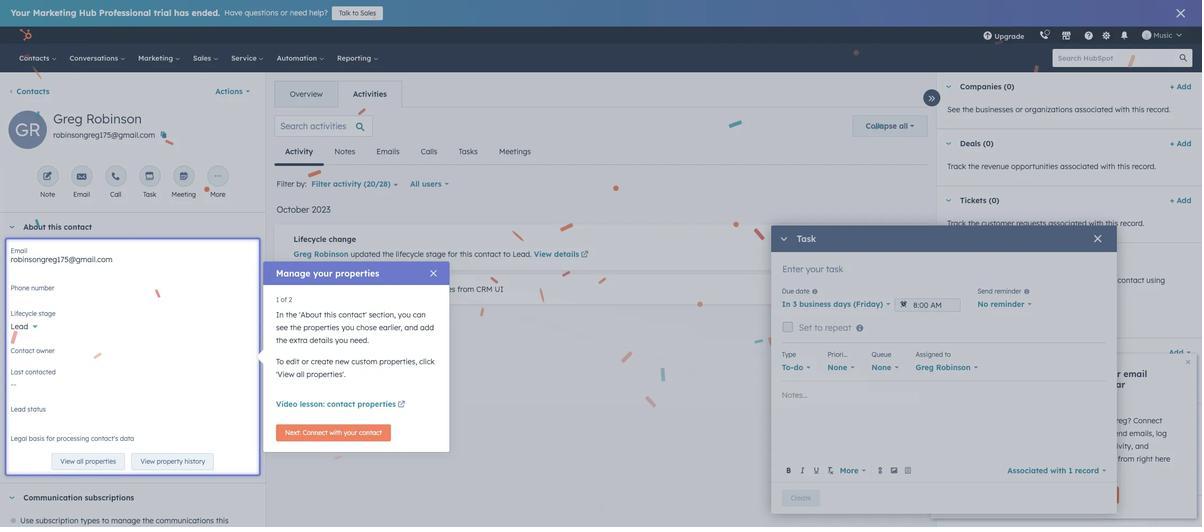 Task type: locate. For each thing, give the bounding box(es) containing it.
1 horizontal spatial email
[[73, 190, 90, 198]]

lead down lifecycle stage
[[11, 322, 28, 331]]

create
[[791, 494, 811, 502]]

associated down tickets (0) dropdown button
[[1049, 219, 1087, 228]]

report
[[990, 470, 1014, 480]]

1 horizontal spatial 1
[[1069, 466, 1073, 475]]

0 vertical spatial contact's
[[91, 435, 118, 443]]

associated for payments
[[1046, 276, 1084, 285]]

navigation up all at the left top
[[275, 139, 542, 165]]

1 horizontal spatial view
[[141, 458, 155, 466]]

0 vertical spatial + add
[[1170, 82, 1192, 92]]

3 + from the top
[[1170, 196, 1175, 205]]

0 horizontal spatial none button
[[828, 360, 855, 375]]

Title text field
[[782, 263, 1107, 284]]

to left .
[[503, 250, 511, 259]]

view down legal basis for processing contact's data
[[60, 458, 75, 466]]

1 horizontal spatial task
[[797, 234, 816, 244]]

view all properties link
[[51, 453, 125, 470]]

'view
[[276, 370, 294, 379]]

with inside button
[[329, 429, 342, 437]]

(0)
[[1004, 82, 1015, 92], [983, 139, 994, 148], [989, 196, 1000, 205], [999, 253, 1010, 262]]

video lesson: contact properties
[[276, 400, 396, 409]]

1 vertical spatial +
[[1170, 139, 1175, 148]]

this inside the in the 'about this contact' section, you can see the properties you chose earlier, and add the extra details you need.
[[324, 310, 336, 320]]

attribute contacts created to marketing activities. when a contact is created, hubspot gives credit to all that contact's interactions.
[[948, 436, 1188, 459]]

search image
[[1180, 54, 1187, 62]]

this inside lifecycle change element
[[460, 250, 472, 259]]

1 vertical spatial no
[[11, 351, 21, 361]]

(friday)
[[853, 300, 883, 309]]

navigation inside october 2023 feed
[[275, 139, 542, 165]]

1 vertical spatial robinson
[[314, 250, 349, 259]]

1 horizontal spatial none
[[872, 363, 892, 372]]

1 horizontal spatial connect
[[1134, 416, 1163, 426]]

properties down processing
[[85, 458, 116, 466]]

1 horizontal spatial in
[[782, 300, 791, 309]]

2 filter from the left
[[311, 179, 331, 189]]

0 vertical spatial account
[[1032, 379, 1066, 390]]

view all properties
[[60, 458, 116, 466]]

lifecycle
[[294, 235, 326, 244], [11, 310, 37, 318]]

reminder up no reminder popup button
[[995, 287, 1022, 295]]

lead inside lead popup button
[[11, 322, 28, 331]]

lead left 'status'
[[11, 405, 26, 413]]

created inside october 2023 feed
[[354, 285, 381, 294]]

1 vertical spatial details
[[310, 336, 333, 345]]

to edit or create new custom properties, click 'view all properties'.
[[276, 357, 435, 379]]

robinson inside lifecycle change element
[[314, 250, 349, 259]]

minimize dialog image
[[780, 235, 788, 244]]

1 vertical spatial track
[[948, 219, 966, 228]]

property
[[157, 458, 183, 466]]

0 vertical spatial email
[[73, 190, 90, 198]]

1 horizontal spatial none button
[[872, 360, 899, 375]]

ended.
[[192, 7, 220, 18]]

or right the edit
[[302, 357, 309, 367]]

1 filter from the left
[[277, 179, 294, 189]]

filter for filter activity (20/28)
[[311, 179, 331, 189]]

from down the activity,
[[1118, 454, 1135, 464]]

(0) for deals (0)
[[983, 139, 994, 148]]

0 horizontal spatial connect
[[303, 429, 328, 437]]

in
[[1032, 467, 1038, 477]]

communication subscriptions button
[[0, 484, 251, 512]]

email for email
[[73, 190, 90, 198]]

close image
[[1177, 9, 1185, 18]]

none down priority
[[828, 363, 847, 372]]

notes
[[334, 147, 355, 156]]

properties inside view all properties link
[[85, 458, 116, 466]]

filter by:
[[277, 179, 307, 189]]

help image
[[1084, 31, 1094, 41]]

caret image inside companies (0) dropdown button
[[945, 85, 952, 88]]

caret image inside deals (0) dropdown button
[[945, 142, 952, 145]]

1 + add button from the top
[[1170, 80, 1192, 93]]

need
[[290, 8, 307, 18]]

add inside popup button
[[1169, 348, 1184, 358]]

2 vertical spatial + add button
[[1170, 194, 1192, 207]]

1 + add from the top
[[1170, 82, 1192, 92]]

your up schedule
[[1032, 442, 1048, 451]]

caret image inside tickets (0) dropdown button
[[945, 199, 952, 202]]

with inside collect and track payments associated with this contact using hubspot payments.
[[1086, 276, 1101, 285]]

you down contact'
[[341, 323, 354, 333]]

for up sources
[[448, 250, 458, 259]]

1 vertical spatial navigation
[[275, 139, 542, 165]]

created up the gives
[[1013, 436, 1040, 446]]

1 vertical spatial + add button
[[1170, 137, 1192, 150]]

see left files on the bottom of page
[[948, 371, 960, 380]]

next: connect with your contact
[[285, 429, 382, 437]]

lifecycle for lifecycle change
[[294, 235, 326, 244]]

details
[[554, 250, 579, 259], [310, 336, 333, 345]]

the right manage
[[142, 516, 154, 526]]

menu item
[[1032, 27, 1034, 44]]

1 vertical spatial see
[[948, 371, 960, 380]]

task image
[[145, 172, 155, 182]]

attribution
[[948, 470, 988, 480]]

lead for lead
[[11, 322, 28, 331]]

view property history link
[[131, 453, 214, 470]]

lifecycle up greg robinson button
[[294, 235, 326, 244]]

lead left view details
[[513, 250, 530, 259]]

tickets
[[960, 196, 987, 205]]

0 vertical spatial connect
[[1134, 416, 1163, 426]]

2 vertical spatial lead
[[11, 405, 26, 413]]

robinsongreg175@gmail.com up 'call' image
[[53, 130, 155, 140]]

contact inside next: connect with your contact button
[[359, 429, 382, 437]]

2 vertical spatial + add
[[1170, 196, 1192, 205]]

greg robinson inside popup button
[[916, 363, 971, 372]]

track down deals
[[948, 162, 966, 171]]

associated
[[1008, 466, 1048, 475]]

1 horizontal spatial greg
[[294, 250, 312, 259]]

1 navigation from the top
[[275, 81, 402, 107]]

0 vertical spatial in
[[782, 300, 791, 309]]

caret image
[[945, 85, 952, 88], [945, 142, 952, 145], [9, 226, 15, 228], [945, 351, 952, 354]]

1 vertical spatial contact's
[[1090, 449, 1122, 459]]

Search HubSpot search field
[[1053, 49, 1183, 67]]

1 vertical spatial reminder
[[991, 300, 1025, 309]]

tip:
[[1049, 369, 1063, 379]]

from inside ready to reach out to greg? connect your email account to send emails, log your contacts' email activity, and schedule meetings — all from right here in hubspot.
[[1118, 454, 1135, 464]]

the left files on the bottom of page
[[962, 371, 974, 380]]

hubspot image
[[19, 29, 32, 41]]

2 vertical spatial you
[[335, 336, 348, 345]]

view for view all properties
[[60, 458, 75, 466]]

in inside the in the 'about this contact' section, you can see the properties you chose earlier, and add the extra details you need.
[[276, 310, 284, 320]]

0 vertical spatial robinson
[[86, 111, 142, 127]]

2 horizontal spatial from
[[1118, 454, 1135, 464]]

0 vertical spatial lead
[[513, 250, 530, 259]]

activity,
[[1105, 442, 1133, 451]]

none
[[828, 363, 847, 372], [872, 363, 892, 372]]

0 vertical spatial created
[[354, 285, 381, 294]]

contact up the email robinsongreg175@gmail.com
[[64, 222, 92, 232]]

in inside 'popup button'
[[782, 300, 791, 309]]

1 none from the left
[[828, 363, 847, 372]]

track down tickets
[[948, 219, 966, 228]]

0 vertical spatial for
[[448, 250, 458, 259]]

in the 'about this contact' section, you can see the properties you chose earlier, and add the extra details you need.
[[276, 310, 434, 345]]

the down see
[[276, 336, 287, 345]]

properties left link opens in a new window image
[[357, 400, 396, 409]]

lifecycle change element
[[275, 225, 928, 270]]

about this contact button
[[0, 213, 255, 242]]

1 vertical spatial more
[[840, 466, 859, 475]]

stage inside lifecycle change element
[[426, 250, 446, 259]]

settings image
[[1102, 31, 1112, 41]]

all right —
[[1108, 454, 1116, 464]]

contact's left data
[[91, 435, 118, 443]]

contact inside collect and track payments associated with this contact using hubspot payments.
[[1118, 276, 1145, 285]]

properties up was
[[335, 268, 379, 279]]

greg right gr popup button
[[53, 111, 83, 127]]

1 vertical spatial for
[[46, 435, 55, 443]]

see
[[276, 323, 288, 333]]

+ add for track the customer requests associated with this record.
[[1170, 196, 1192, 205]]

0 vertical spatial no
[[978, 300, 989, 309]]

0 vertical spatial navigation
[[275, 81, 402, 107]]

edit
[[286, 357, 300, 367]]

greg inside lifecycle change element
[[294, 250, 312, 259]]

reminder
[[995, 287, 1022, 295], [991, 300, 1025, 309]]

+ add button for track the customer requests associated with this record.
[[1170, 194, 1192, 207]]

lifecycle inside october 2023 feed
[[294, 235, 326, 244]]

0 vertical spatial email
[[1124, 369, 1147, 379]]

more inside more popup button
[[840, 466, 859, 475]]

your down ready
[[1032, 429, 1048, 438]]

offline
[[402, 285, 426, 294]]

have
[[224, 8, 243, 18]]

contact's down activities. at the right
[[1090, 449, 1122, 459]]

lifecycle for lifecycle stage
[[11, 310, 37, 318]]

the down 2 on the bottom of the page
[[286, 310, 297, 320]]

0 vertical spatial caret image
[[945, 199, 952, 202]]

to right out at bottom
[[1101, 416, 1108, 426]]

associated down deals (0) dropdown button
[[1060, 162, 1099, 171]]

the down companies
[[962, 105, 974, 114]]

payments (0)
[[960, 253, 1010, 262]]

0 horizontal spatial contact's
[[91, 435, 118, 443]]

1 horizontal spatial robinson
[[314, 250, 349, 259]]

0 horizontal spatial stage
[[39, 310, 56, 318]]

greg robinson
[[53, 111, 142, 127], [916, 363, 971, 372]]

details right .
[[554, 250, 579, 259]]

1 horizontal spatial caret image
[[945, 199, 952, 202]]

0 horizontal spatial lifecycle
[[11, 310, 37, 318]]

0 vertical spatial more
[[210, 190, 225, 198]]

0 horizontal spatial manage
[[276, 268, 311, 279]]

2 + from the top
[[1170, 139, 1175, 148]]

2 + add from the top
[[1170, 139, 1192, 148]]

all down marketing
[[1063, 449, 1071, 459]]

out
[[1088, 416, 1099, 426]]

0 vertical spatial see
[[948, 105, 960, 114]]

organizations
[[1025, 105, 1073, 114]]

and up send
[[973, 276, 987, 285]]

3 + add from the top
[[1170, 196, 1192, 205]]

0 vertical spatial greg robinson
[[53, 111, 142, 127]]

1 vertical spatial close image
[[1186, 360, 1191, 364]]

2 horizontal spatial view
[[534, 250, 552, 259]]

2 vertical spatial +
[[1170, 196, 1175, 205]]

sales
[[360, 9, 376, 17]]

caret image left deals
[[945, 142, 952, 145]]

2 navigation from the top
[[275, 139, 542, 165]]

add for see the businesses or organizations associated with this record.
[[1177, 82, 1192, 92]]

contact right 'lesson:' at the bottom
[[327, 400, 355, 409]]

0 vertical spatial robinsongreg175@gmail.com
[[53, 130, 155, 140]]

0 horizontal spatial details
[[310, 336, 333, 345]]

caret image left tickets
[[945, 199, 952, 202]]

with
[[1115, 105, 1130, 114], [1101, 162, 1116, 171], [1089, 219, 1104, 228], [1086, 276, 1101, 285], [329, 429, 342, 437], [1051, 466, 1067, 475]]

and right "tip:"
[[1069, 379, 1085, 390]]

payments (0) button
[[937, 243, 1187, 272]]

email up "contacts'"
[[1050, 429, 1069, 438]]

1 see from the top
[[948, 105, 960, 114]]

task down task image
[[143, 190, 156, 198]]

no
[[978, 300, 989, 309], [11, 351, 21, 361]]

all
[[899, 121, 908, 131], [297, 370, 304, 379], [1063, 449, 1071, 459], [1108, 454, 1116, 464], [77, 458, 83, 466]]

add
[[420, 323, 434, 333]]

your right connect
[[1102, 369, 1121, 379]]

click
[[419, 357, 435, 367]]

2 see from the top
[[948, 371, 960, 380]]

created inside attribute contacts created to marketing activities. when a contact is created, hubspot gives credit to all that contact's interactions.
[[1013, 436, 1040, 446]]

stage down number
[[39, 310, 56, 318]]

caret image for deals (0)
[[945, 142, 952, 145]]

to right talk
[[352, 9, 359, 17]]

caret image inside about this contact dropdown button
[[9, 226, 15, 228]]

1 inside popup button
[[1069, 466, 1073, 475]]

(0) for tickets (0)
[[989, 196, 1000, 205]]

reminder for send reminder
[[995, 287, 1022, 295]]

2 vertical spatial robinson
[[936, 363, 971, 372]]

3 + add button from the top
[[1170, 194, 1192, 207]]

created right was
[[354, 285, 381, 294]]

attached
[[992, 371, 1024, 380]]

(0) up track
[[999, 253, 1010, 262]]

1 track from the top
[[948, 162, 966, 171]]

1 vertical spatial lifecycle
[[11, 310, 37, 318]]

owner
[[36, 347, 55, 355], [23, 351, 44, 361]]

caret image left 'about'
[[9, 226, 15, 228]]

manage
[[111, 516, 140, 526]]

email inside the email robinsongreg175@gmail.com
[[11, 247, 27, 255]]

caret image inside communication subscriptions dropdown button
[[9, 497, 15, 499]]

overview
[[290, 89, 323, 99]]

0 vertical spatial + add button
[[1170, 80, 1192, 93]]

1 horizontal spatial details
[[554, 250, 579, 259]]

no down send
[[978, 300, 989, 309]]

link opens in a new window image
[[581, 249, 589, 262], [581, 251, 589, 259], [398, 399, 405, 412]]

from left crm
[[458, 285, 474, 294]]

1 + from the top
[[1170, 82, 1175, 92]]

email up greg?
[[1124, 369, 1147, 379]]

1 vertical spatial hubspot
[[978, 449, 1009, 459]]

settings link
[[1100, 30, 1113, 41]]

contact left using
[[1118, 276, 1145, 285]]

your inside next: connect with your contact button
[[344, 429, 357, 437]]

0 horizontal spatial greg
[[53, 111, 83, 127]]

Last contacted text field
[[11, 375, 255, 392]]

none for queue
[[872, 363, 892, 372]]

october 2023 feed
[[266, 107, 936, 317]]

music button
[[1136, 27, 1188, 44]]

change
[[329, 235, 356, 244]]

0 horizontal spatial email
[[11, 247, 27, 255]]

0 vertical spatial +
[[1170, 82, 1175, 92]]

this inside dropdown button
[[48, 222, 62, 232]]

to-do
[[782, 363, 803, 372]]

account inside ready to reach out to greg? connect your email account to send emails, log your contacts' email activity, and schedule meetings — all from right here in hubspot.
[[1071, 429, 1099, 438]]

to right uploaded
[[1131, 371, 1138, 380]]

details inside the in the 'about this contact' section, you can see the properties you chose earlier, and add the extra details you need.
[[310, 336, 333, 345]]

2 vertical spatial greg
[[916, 363, 934, 372]]

schedule
[[1032, 454, 1063, 464]]

section,
[[369, 310, 396, 320]]

you left can
[[398, 310, 411, 320]]

connect inside button
[[303, 429, 328, 437]]

greg robinson image
[[1142, 30, 1152, 40]]

account
[[1032, 379, 1066, 390], [1071, 429, 1099, 438]]

1 none button from the left
[[828, 360, 855, 375]]

to left send
[[1102, 429, 1109, 438]]

filter left the by:
[[277, 179, 294, 189]]

email inside pro tip: connect your email account and calendar
[[1124, 369, 1147, 379]]

email down 'about'
[[11, 247, 27, 255]]

+ add button for track the revenue opportunities associated with this record.
[[1170, 137, 1192, 150]]

list memberships
[[960, 505, 1026, 515]]

uploaded
[[1096, 371, 1129, 380]]

lead for lead status
[[11, 405, 26, 413]]

2 horizontal spatial email
[[1124, 369, 1147, 379]]

no inside popup button
[[978, 300, 989, 309]]

Search activities search field
[[275, 115, 373, 137]]

1 down meetings
[[1069, 466, 1073, 475]]

1 horizontal spatial more
[[840, 466, 859, 475]]

1 horizontal spatial close image
[[1186, 360, 1191, 364]]

last
[[11, 368, 24, 376]]

caret image left the 'communication'
[[9, 497, 15, 499]]

1 horizontal spatial no
[[978, 300, 989, 309]]

1 horizontal spatial for
[[448, 250, 458, 259]]

payments
[[960, 253, 997, 262]]

0 horizontal spatial created
[[354, 285, 381, 294]]

or inside to edit or create new custom properties, click 'view all properties'.
[[302, 357, 309, 367]]

pro
[[1032, 369, 1047, 379]]

see for see the files attached to your activities or uploaded to this record.
[[948, 371, 960, 380]]

view left property
[[141, 458, 155, 466]]

1 horizontal spatial created
[[1013, 436, 1040, 446]]

(0) up businesses
[[1004, 82, 1015, 92]]

2 + add button from the top
[[1170, 137, 1192, 150]]

2 track from the top
[[948, 219, 966, 228]]

'about
[[299, 310, 322, 320]]

1 vertical spatial in
[[276, 310, 284, 320]]

2 horizontal spatial robinson
[[936, 363, 971, 372]]

close image
[[430, 270, 437, 277], [1186, 360, 1191, 364]]

all right "collapse" at the top right
[[899, 121, 908, 131]]

next:
[[285, 429, 301, 437]]

caret image left companies
[[945, 85, 952, 88]]

1 horizontal spatial filter
[[311, 179, 331, 189]]

reminder down payments. at the bottom of the page
[[991, 300, 1025, 309]]

connect right next:
[[303, 429, 328, 437]]

connect up emails,
[[1134, 416, 1163, 426]]

and down can
[[405, 323, 418, 333]]

2 none from the left
[[872, 363, 892, 372]]

lifecycle down phone at the bottom left
[[11, 310, 37, 318]]

greg down lifecycle change
[[294, 250, 312, 259]]

ready
[[1032, 416, 1054, 426]]

menu
[[976, 27, 1190, 44]]

(0) right deals
[[983, 139, 994, 148]]

number
[[31, 284, 54, 292]]

caret image
[[945, 199, 952, 202], [9, 497, 15, 499]]

in for in the 'about this contact' section, you can see the properties you chose earlier, and add the extra details you need.
[[276, 310, 284, 320]]

in up see
[[276, 310, 284, 320]]

crm
[[476, 285, 493, 294]]

associated inside collect and track payments associated with this contact using hubspot payments.
[[1046, 276, 1084, 285]]

1 vertical spatial greg robinson
[[916, 363, 971, 372]]

contacts'
[[1050, 442, 1082, 451]]

+ add for see the businesses or organizations associated with this record.
[[1170, 82, 1192, 92]]

menu containing music
[[976, 27, 1190, 44]]

2 none button from the left
[[872, 360, 899, 375]]

1 left of
[[276, 296, 279, 304]]

0 vertical spatial hubspot
[[948, 288, 978, 298]]

all down processing
[[77, 458, 83, 466]]

manage down here
[[1162, 505, 1192, 515]]

interactions.
[[1124, 449, 1167, 459]]

navigation
[[275, 81, 402, 107], [275, 139, 542, 165]]

greg down assigned
[[916, 363, 934, 372]]

Phone number text field
[[11, 282, 255, 304]]

+ for track the customer requests associated with this record.
[[1170, 196, 1175, 205]]

deals (0) button
[[937, 129, 1166, 158]]

navigation containing activity
[[275, 139, 542, 165]]

1 vertical spatial email
[[11, 247, 27, 255]]

your down "video lesson: contact properties" link
[[344, 429, 357, 437]]

email for email robinsongreg175@gmail.com
[[11, 247, 27, 255]]

trial
[[154, 7, 171, 18]]

0 vertical spatial stage
[[426, 250, 446, 259]]

1 horizontal spatial contact's
[[1090, 449, 1122, 459]]

1 horizontal spatial email
[[1084, 442, 1103, 451]]

1 vertical spatial email
[[1050, 429, 1069, 438]]

filter for filter by:
[[277, 179, 294, 189]]

0 vertical spatial close image
[[430, 270, 437, 277]]

0 vertical spatial details
[[554, 250, 579, 259]]

communication subscriptions
[[23, 493, 134, 503]]

hubspot down contacts
[[978, 449, 1009, 459]]

properties down 'about
[[303, 323, 339, 333]]

add for track the customer requests associated with this record.
[[1177, 196, 1192, 205]]

1 vertical spatial stage
[[39, 310, 56, 318]]

talk to sales button
[[332, 6, 383, 20]]

from
[[383, 285, 400, 294], [458, 285, 474, 294], [1118, 454, 1135, 464]]

lead
[[513, 250, 530, 259], [11, 322, 28, 331], [11, 405, 26, 413]]

1 vertical spatial manage
[[1162, 505, 1192, 515]]

close dialog image
[[1094, 235, 1102, 244]]

0 vertical spatial 1
[[276, 296, 279, 304]]

1 vertical spatial lead
[[11, 322, 28, 331]]

0 horizontal spatial account
[[1032, 379, 1066, 390]]

view inside lifecycle change element
[[534, 250, 552, 259]]

email up —
[[1084, 442, 1103, 451]]

this contact was created from offline sources from crm ui
[[294, 285, 504, 294]]

and
[[973, 276, 987, 285], [405, 323, 418, 333], [1069, 379, 1085, 390], [1135, 442, 1149, 451]]

you left need.
[[335, 336, 348, 345]]

created
[[354, 285, 381, 294], [1013, 436, 1040, 446]]

from left offline
[[383, 285, 400, 294]]

reminder inside no reminder popup button
[[991, 300, 1025, 309]]

email down "email" icon
[[73, 190, 90, 198]]

call
[[110, 190, 121, 198]]

none button for queue
[[872, 360, 899, 375]]

robinsongreg175@gmail.com down the about this contact
[[11, 255, 112, 264]]

contact inside lifecycle change element
[[474, 250, 501, 259]]

(0) for companies (0)
[[1004, 82, 1015, 92]]



Task type: describe. For each thing, give the bounding box(es) containing it.
subscription
[[36, 516, 78, 526]]

more image
[[213, 172, 223, 182]]

lifecycle change
[[294, 235, 356, 244]]

notifications image
[[1120, 31, 1129, 41]]

0 vertical spatial greg
[[53, 111, 83, 127]]

associated right organizations
[[1075, 105, 1113, 114]]

can
[[413, 310, 426, 320]]

basis
[[29, 435, 45, 443]]

or right activities
[[1087, 371, 1094, 380]]

0 horizontal spatial email
[[1050, 429, 1069, 438]]

your down greg robinson button
[[313, 268, 333, 279]]

see for see the businesses or organizations associated with this record.
[[948, 105, 960, 114]]

greg robinson updated the lifecycle stage for this contact to lead .
[[294, 250, 534, 259]]

none for priority
[[828, 363, 847, 372]]

.
[[530, 250, 532, 259]]

HH:MM text field
[[895, 298, 961, 312]]

ready to reach out to greg? connect your email account to send emails, log your contacts' email activity, and schedule meetings — all from right here in hubspot.
[[1032, 416, 1171, 477]]

account inside pro tip: connect your email account and calendar
[[1032, 379, 1066, 390]]

and inside collect and track payments associated with this contact using hubspot payments.
[[973, 276, 987, 285]]

link opens in a new window image
[[398, 401, 405, 409]]

robinson inside popup button
[[936, 363, 971, 372]]

emails button
[[366, 139, 410, 164]]

your left activities
[[1035, 371, 1051, 380]]

marketing
[[1051, 436, 1087, 446]]

due
[[782, 287, 794, 295]]

calling icon image
[[1039, 31, 1049, 40]]

created,
[[948, 449, 976, 459]]

track for track the revenue opportunities associated with this record.
[[948, 162, 966, 171]]

customer
[[982, 219, 1015, 228]]

1 vertical spatial robinsongreg175@gmail.com
[[11, 255, 112, 264]]

filter activity (20/28)
[[311, 179, 391, 189]]

meeting
[[172, 190, 196, 198]]

associated for opportunities
[[1060, 162, 1099, 171]]

all inside to edit or create new custom properties, click 'view all properties'.
[[297, 370, 304, 379]]

properties inside the in the 'about this contact' section, you can see the properties you chose earlier, and add the extra details you need.
[[303, 323, 339, 333]]

and inside the in the 'about this contact' section, you can see the properties you chose earlier, and add the extra details you need.
[[405, 323, 418, 333]]

1 vertical spatial task
[[797, 234, 816, 244]]

days
[[833, 300, 851, 309]]

status
[[27, 405, 46, 413]]

manage for manage
[[1162, 505, 1192, 515]]

contact's inside attribute contacts created to marketing activities. when a contact is created, hubspot gives credit to all that contact's interactions.
[[1090, 449, 1122, 459]]

send
[[1111, 429, 1128, 438]]

contact owner no owner
[[11, 347, 55, 361]]

this inside use subscription types to manage the communications this
[[216, 516, 229, 526]]

reminder for no reminder
[[991, 300, 1025, 309]]

meetings
[[499, 147, 531, 156]]

meeting image
[[179, 172, 189, 182]]

contact
[[11, 347, 35, 355]]

video lesson: contact properties link
[[276, 399, 407, 412]]

actions button
[[209, 81, 257, 102]]

3
[[793, 300, 797, 309]]

add button
[[1162, 342, 1192, 363]]

has
[[174, 7, 189, 18]]

to up credit
[[1042, 436, 1049, 446]]

to up greg robinson popup button
[[945, 351, 951, 359]]

builder
[[1016, 470, 1042, 480]]

the left revenue
[[968, 162, 980, 171]]

owner up last contacted
[[23, 351, 44, 361]]

greg?
[[1111, 416, 1131, 426]]

all inside attribute contacts created to marketing activities. when a contact is created, hubspot gives credit to all that contact's interactions.
[[1063, 449, 1071, 459]]

caret image for communication subscriptions
[[9, 497, 15, 499]]

no inside contact owner no owner
[[11, 351, 21, 361]]

assigned
[[916, 351, 943, 359]]

more button
[[838, 463, 868, 478]]

send reminder
[[978, 287, 1022, 295]]

contact inside about this contact dropdown button
[[64, 222, 92, 232]]

marketplaces image
[[1062, 31, 1071, 41]]

associated for requests
[[1049, 219, 1087, 228]]

the inside lifecycle change element
[[383, 250, 394, 259]]

the inside use subscription types to manage the communications this
[[142, 516, 154, 526]]

none button for priority
[[828, 360, 855, 375]]

create
[[311, 357, 333, 367]]

2 vertical spatial email
[[1084, 442, 1103, 451]]

email image
[[77, 172, 86, 182]]

tasks
[[459, 147, 478, 156]]

all inside "popup button"
[[899, 121, 908, 131]]

details inside lifecycle change element
[[554, 250, 579, 259]]

business
[[799, 300, 831, 309]]

link opens in a new window image for video lesson: contact properties
[[398, 399, 405, 412]]

all inside ready to reach out to greg? connect your email account to send emails, log your contacts' email activity, and schedule meetings — all from right here in hubspot.
[[1108, 454, 1116, 464]]

your marketing hub professional trial has ended. have questions or need help?
[[11, 7, 328, 18]]

this
[[294, 285, 308, 294]]

calls button
[[410, 139, 448, 164]]

search button
[[1175, 49, 1193, 67]]

legal
[[11, 435, 27, 443]]

to inside lifecycle change element
[[503, 250, 511, 259]]

is
[[1182, 436, 1188, 446]]

companies (0)
[[960, 82, 1015, 92]]

activity
[[333, 179, 361, 189]]

contacts link
[[9, 87, 49, 96]]

with inside popup button
[[1051, 466, 1067, 475]]

properties inside "video lesson: contact properties" link
[[357, 400, 396, 409]]

link opens in a new window image inside 'view details' link
[[581, 251, 589, 259]]

0 horizontal spatial greg robinson
[[53, 111, 142, 127]]

navigation containing overview
[[275, 81, 402, 107]]

of
[[281, 296, 287, 304]]

phone number
[[11, 284, 54, 292]]

and inside pro tip: connect your email account and calendar
[[1069, 379, 1085, 390]]

last contacted
[[11, 368, 56, 376]]

no reminder
[[978, 300, 1025, 309]]

no reminder button
[[978, 297, 1032, 312]]

hubspot inside collect and track payments associated with this contact using hubspot payments.
[[948, 288, 978, 298]]

lifecycle
[[396, 250, 424, 259]]

connect inside ready to reach out to greg? connect your email account to send emails, log your contacts' email activity, and schedule meetings — all from right here in hubspot.
[[1134, 416, 1163, 426]]

activity
[[285, 147, 313, 156]]

+ for see the businesses or organizations associated with this record.
[[1170, 82, 1175, 92]]

manage for manage your properties
[[276, 268, 311, 279]]

lesson:
[[300, 400, 325, 409]]

or right businesses
[[1016, 105, 1023, 114]]

lead status
[[11, 405, 46, 413]]

upgrade
[[995, 32, 1025, 40]]

video
[[276, 400, 298, 409]]

call image
[[111, 172, 120, 182]]

0 horizontal spatial close image
[[430, 270, 437, 277]]

2023
[[312, 204, 331, 215]]

upgrade image
[[983, 31, 993, 41]]

queue
[[872, 351, 891, 359]]

when
[[1125, 436, 1145, 446]]

lead inside lifecycle change element
[[513, 250, 530, 259]]

greg inside popup button
[[916, 363, 934, 372]]

using
[[1147, 276, 1165, 285]]

view for view property history
[[141, 458, 155, 466]]

see the businesses or organizations associated with this record.
[[948, 105, 1171, 114]]

to inside use subscription types to manage the communications this
[[102, 516, 109, 526]]

caret image for tickets (0)
[[945, 199, 952, 202]]

gives
[[1011, 449, 1030, 459]]

owner up contacted
[[36, 347, 55, 355]]

+ add for track the revenue opportunities associated with this record.
[[1170, 139, 1192, 148]]

or inside your marketing hub professional trial has ended. have questions or need help?
[[281, 8, 288, 18]]

to inside button
[[352, 9, 359, 17]]

0 horizontal spatial for
[[46, 435, 55, 443]]

1 vertical spatial you
[[341, 323, 354, 333]]

the down tickets
[[968, 219, 980, 228]]

note image
[[43, 172, 52, 182]]

collect and track payments associated with this contact using hubspot payments.
[[948, 276, 1165, 298]]

help button
[[1080, 27, 1098, 44]]

meetings
[[1065, 454, 1097, 464]]

do
[[794, 363, 803, 372]]

to right attached
[[1026, 371, 1033, 380]]

0 horizontal spatial robinson
[[86, 111, 142, 127]]

for inside lifecycle change element
[[448, 250, 458, 259]]

link opens in a new window image for view details
[[581, 249, 589, 262]]

track for track the customer requests associated with this record.
[[948, 219, 966, 228]]

contact down manage your properties
[[310, 285, 336, 294]]

view details
[[534, 250, 579, 259]]

hubspot link
[[13, 29, 40, 41]]

0 vertical spatial you
[[398, 310, 411, 320]]

contact inside attribute contacts created to marketing activities. when a contact is created, hubspot gives credit to all that contact's interactions.
[[1154, 436, 1180, 446]]

add for track the revenue opportunities associated with this record.
[[1177, 139, 1192, 148]]

associated with 1 record button
[[1008, 463, 1107, 478]]

0 horizontal spatial from
[[383, 285, 400, 294]]

hub
[[79, 7, 96, 18]]

your inside pro tip: connect your email account and calendar
[[1102, 369, 1121, 379]]

about
[[23, 222, 46, 232]]

by:
[[296, 179, 307, 189]]

to right set
[[815, 322, 823, 333]]

0 vertical spatial task
[[143, 190, 156, 198]]

attribute
[[948, 436, 979, 446]]

tickets (0)
[[960, 196, 1000, 205]]

in for in 3 business days (friday)
[[782, 300, 791, 309]]

0 horizontal spatial more
[[210, 190, 225, 198]]

and inside ready to reach out to greg? connect your email account to send emails, log your contacts' email activity, and schedule meetings — all from right here in hubspot.
[[1135, 442, 1149, 451]]

+ for track the revenue opportunities associated with this record.
[[1170, 139, 1175, 148]]

to right credit
[[1054, 449, 1061, 459]]

caret image up greg robinson popup button
[[945, 351, 952, 354]]

tickets (0) button
[[937, 186, 1166, 215]]

to left reach
[[1056, 416, 1064, 426]]

caret image for about this contact
[[9, 226, 15, 228]]

(0) for payments (0)
[[999, 253, 1010, 262]]

attribution report builder button
[[948, 469, 1057, 483]]

hubspot inside attribute contacts created to marketing activities. when a contact is created, hubspot gives credit to all that contact's interactions.
[[978, 449, 1009, 459]]

communication
[[23, 493, 82, 503]]

view for view details
[[534, 250, 552, 259]]

the up "extra"
[[290, 323, 301, 333]]

manage your properties
[[276, 268, 379, 279]]

about this contact
[[23, 222, 92, 232]]

this inside collect and track payments associated with this contact using hubspot payments.
[[1103, 276, 1116, 285]]

0 horizontal spatial 1
[[276, 296, 279, 304]]

collect
[[948, 276, 971, 285]]

contact inside "video lesson: contact properties" link
[[327, 400, 355, 409]]

help?
[[309, 8, 328, 18]]

extra
[[289, 336, 308, 345]]

+ add button for see the businesses or organizations associated with this record.
[[1170, 80, 1192, 93]]

1 horizontal spatial from
[[458, 285, 474, 294]]

caret image for companies (0)
[[945, 85, 952, 88]]

attribution report builder
[[948, 470, 1042, 480]]

next: connect with your contact button
[[276, 425, 391, 442]]



Task type: vqa. For each thing, say whether or not it's contained in the screenshot.
the right Manage
yes



